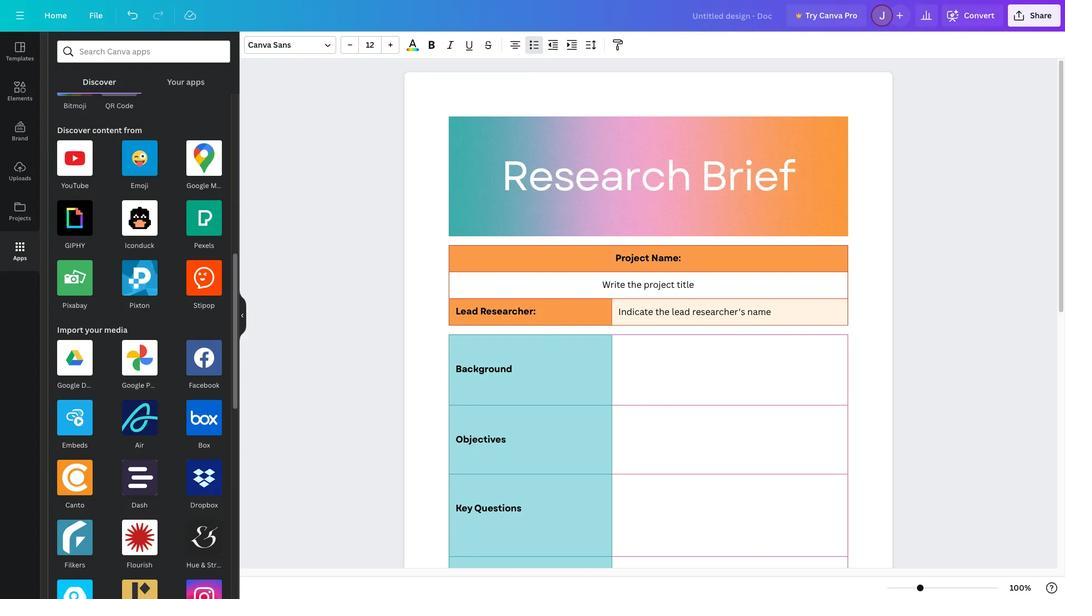 Task type: vqa. For each thing, say whether or not it's contained in the screenshot.
Canva Sans "popup button"
yes



Task type: describe. For each thing, give the bounding box(es) containing it.
convert button
[[942, 4, 1004, 27]]

pixabay
[[63, 301, 87, 310]]

brand
[[12, 134, 28, 142]]

uploads button
[[0, 152, 40, 192]]

qr
[[105, 101, 115, 110]]

emoji
[[131, 181, 149, 190]]

uploads
[[9, 174, 31, 182]]

canva inside popup button
[[248, 39, 272, 50]]

elements button
[[0, 72, 40, 112]]

canva sans button
[[244, 36, 336, 54]]

discover button
[[57, 63, 142, 93]]

pro
[[845, 10, 858, 21]]

file button
[[80, 4, 112, 27]]

qr code
[[105, 101, 133, 110]]

research
[[501, 146, 691, 206]]

color range image
[[407, 48, 419, 51]]

content
[[92, 125, 122, 135]]

try
[[806, 10, 818, 21]]

box
[[198, 441, 210, 450]]

try canva pro button
[[787, 4, 867, 27]]

discover for discover
[[83, 77, 116, 87]]

share button
[[1009, 4, 1061, 27]]

your apps button
[[142, 63, 230, 93]]

&
[[201, 561, 206, 570]]

stripe
[[207, 561, 227, 570]]

canva inside "button"
[[820, 10, 843, 21]]

your apps
[[167, 77, 205, 87]]

discover content from
[[57, 125, 142, 135]]

share
[[1031, 10, 1053, 21]]

from
[[124, 125, 142, 135]]

maps
[[211, 181, 228, 190]]

media
[[104, 325, 128, 335]]

facebook
[[189, 381, 220, 390]]

apps
[[186, 77, 205, 87]]

Research Brief text field
[[404, 72, 893, 600]]

dropbox
[[190, 501, 218, 510]]

stipop
[[194, 301, 215, 310]]

canto
[[65, 501, 85, 510]]

home link
[[36, 4, 76, 27]]

templates
[[6, 54, 34, 62]]

photos
[[146, 381, 169, 390]]

google photos
[[122, 381, 169, 390]]

file
[[89, 10, 103, 21]]

home
[[44, 10, 67, 21]]

sans
[[273, 39, 291, 50]]

google for google drive
[[57, 381, 80, 390]]

side panel tab list
[[0, 32, 40, 271]]

hide image
[[239, 289, 246, 342]]

air
[[135, 441, 144, 450]]

elements
[[7, 94, 33, 102]]

hue & stripe
[[187, 561, 227, 570]]



Task type: locate. For each thing, give the bounding box(es) containing it.
projects
[[9, 214, 31, 222]]

discover for discover content from
[[57, 125, 90, 135]]

100% button
[[1003, 580, 1039, 597]]

1 vertical spatial canva
[[248, 39, 272, 50]]

pixton
[[129, 301, 150, 310]]

0 horizontal spatial canva
[[248, 39, 272, 50]]

research brief
[[501, 146, 795, 206]]

0 vertical spatial canva
[[820, 10, 843, 21]]

canva sans
[[248, 39, 291, 50]]

– – number field
[[362, 39, 378, 50]]

pexels
[[194, 241, 214, 250]]

giphy
[[65, 241, 85, 250]]

google left maps
[[187, 181, 209, 190]]

google
[[187, 181, 209, 190], [57, 381, 80, 390], [122, 381, 144, 390]]

group
[[341, 36, 400, 54]]

import
[[57, 325, 83, 335]]

filkers
[[65, 561, 85, 570]]

google drive
[[57, 381, 99, 390]]

embeds
[[62, 441, 88, 450]]

youtube
[[61, 181, 89, 190]]

flourish
[[127, 561, 153, 570]]

iconduck
[[125, 241, 154, 250]]

1 vertical spatial discover
[[57, 125, 90, 135]]

google for google maps
[[187, 181, 209, 190]]

apps
[[13, 254, 27, 262]]

discover inside button
[[83, 77, 116, 87]]

google maps
[[187, 181, 228, 190]]

discover up qr
[[83, 77, 116, 87]]

canva left the sans on the left
[[248, 39, 272, 50]]

canva right the try
[[820, 10, 843, 21]]

templates button
[[0, 32, 40, 72]]

1 horizontal spatial canva
[[820, 10, 843, 21]]

code
[[117, 101, 133, 110]]

google for google photos
[[122, 381, 144, 390]]

Design title text field
[[684, 4, 783, 27]]

1 horizontal spatial google
[[122, 381, 144, 390]]

0 vertical spatial discover
[[83, 77, 116, 87]]

projects button
[[0, 192, 40, 231]]

try canva pro
[[806, 10, 858, 21]]

brief
[[700, 146, 795, 206]]

your
[[85, 325, 102, 335]]

0 horizontal spatial google
[[57, 381, 80, 390]]

discover down bitmoji
[[57, 125, 90, 135]]

drive
[[81, 381, 99, 390]]

your
[[167, 77, 185, 87]]

canva
[[820, 10, 843, 21], [248, 39, 272, 50]]

apps button
[[0, 231, 40, 271]]

convert
[[965, 10, 995, 21]]

discover
[[83, 77, 116, 87], [57, 125, 90, 135]]

import your media
[[57, 325, 128, 335]]

google left drive
[[57, 381, 80, 390]]

bitmoji
[[64, 101, 86, 110]]

google left 'photos'
[[122, 381, 144, 390]]

brand button
[[0, 112, 40, 152]]

hue
[[187, 561, 199, 570]]

Search Canva apps search field
[[79, 41, 208, 62]]

100%
[[1010, 583, 1032, 593]]

2 horizontal spatial google
[[187, 181, 209, 190]]

main menu bar
[[0, 0, 1066, 32]]

dash
[[132, 501, 148, 510]]



